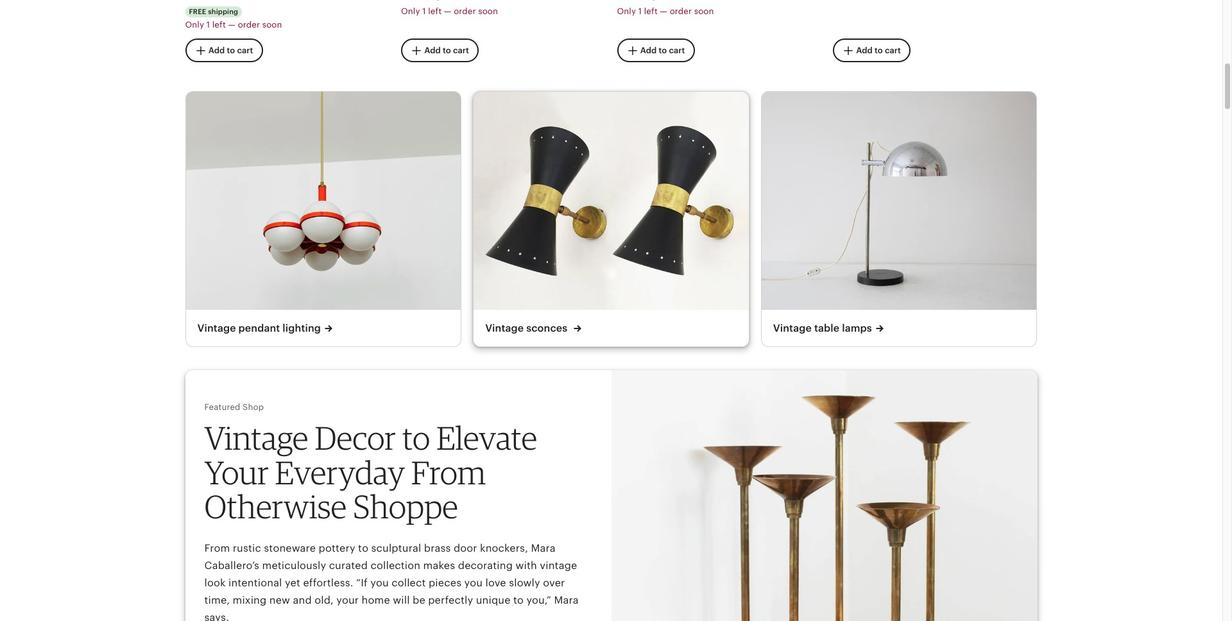 Task type: locate. For each thing, give the bounding box(es) containing it.
shipping
[[208, 8, 238, 15]]

2 only 1 left — order soon from the left
[[617, 6, 714, 16]]

time,
[[204, 595, 230, 607]]

vintage left pendant
[[197, 322, 236, 335]]

order
[[454, 6, 476, 16], [670, 6, 692, 16], [238, 20, 260, 30]]

0 horizontal spatial only 1 left — order soon
[[401, 6, 498, 16]]

from inside vintage decor to elevate your everyday from otherwise shoppe
[[411, 453, 486, 492]]

0 horizontal spatial left
[[212, 20, 226, 30]]

1 horizontal spatial you
[[465, 577, 483, 589]]

order inside free shipping only 1 left — order soon
[[238, 20, 260, 30]]

only for first only 1 left — order soon link from the left
[[401, 6, 420, 16]]

vintage inside vintage decor to elevate your everyday from otherwise shoppe
[[204, 419, 309, 458]]

sculptural
[[371, 542, 421, 555]]

cart
[[237, 45, 253, 55], [453, 45, 469, 55], [669, 45, 685, 55], [885, 45, 901, 55]]

4 add from the left
[[857, 45, 873, 55]]

you down 'decorating'
[[465, 577, 483, 589]]

3 add from the left
[[641, 45, 657, 55]]

your
[[204, 453, 269, 492]]

"if
[[356, 577, 368, 589]]

3 cart from the left
[[669, 45, 685, 55]]

says.
[[204, 612, 229, 621]]

vintage table lamps
[[774, 322, 872, 335]]

2 horizontal spatial —
[[660, 6, 668, 16]]

0 horizontal spatial —
[[228, 20, 236, 30]]

0 horizontal spatial you
[[371, 577, 389, 589]]

you
[[371, 577, 389, 589], [465, 577, 483, 589]]

shoppe
[[353, 487, 458, 527]]

2 horizontal spatial left
[[644, 6, 658, 16]]

1 horizontal spatial only 1 left — order soon link
[[617, 0, 822, 17]]

free
[[189, 8, 206, 15]]

add to cart button
[[185, 39, 263, 62], [401, 39, 479, 62], [617, 39, 695, 62], [833, 39, 911, 62]]

2 horizontal spatial order
[[670, 6, 692, 16]]

add to cart
[[208, 45, 253, 55], [424, 45, 469, 55], [641, 45, 685, 55], [857, 45, 901, 55]]

2 add from the left
[[424, 45, 441, 55]]

left
[[428, 6, 442, 16], [644, 6, 658, 16], [212, 20, 226, 30]]

mara down over
[[554, 595, 579, 607]]

rustic
[[233, 542, 261, 555]]

1 vertical spatial mara
[[554, 595, 579, 607]]

vintage decor to elevate your everyday from otherwise shoppe
[[204, 419, 537, 527]]

left for first only 1 left — order soon link from the left
[[428, 6, 442, 16]]

curated
[[329, 560, 368, 572]]

intentional
[[229, 577, 282, 589]]

0 vertical spatial from
[[411, 453, 486, 492]]

from inside from rustic stoneware pottery to sculptural brass door knockers, mara caballero's meticulously curated collection makes decorating with vintage look intentional yet effortless. "if you collect pieces you love slowly over time, mixing new and old, your home will be perfectly unique to you," mara says.
[[204, 542, 230, 555]]

only 1 left — order soon
[[401, 6, 498, 16], [617, 6, 714, 16]]

slowly
[[509, 577, 540, 589]]

1 only 1 left — order soon from the left
[[401, 6, 498, 16]]

your
[[337, 595, 359, 607]]

home
[[362, 595, 390, 607]]

vintage sconces
[[485, 322, 568, 335]]

free shipping only 1 left — order soon
[[185, 8, 282, 30]]

only
[[401, 6, 420, 16], [617, 6, 636, 16], [185, 20, 204, 30]]

4 cart from the left
[[885, 45, 901, 55]]

1 horizontal spatial left
[[428, 6, 442, 16]]

you,"
[[527, 595, 552, 607]]

effortless.
[[303, 577, 354, 589]]

2 only 1 left — order soon link from the left
[[617, 0, 822, 17]]

2 horizontal spatial 1
[[639, 6, 642, 16]]

1 add to cart button from the left
[[185, 39, 263, 62]]

0 horizontal spatial order
[[238, 20, 260, 30]]

look
[[204, 577, 226, 589]]

vintage pendant lighting
[[197, 322, 321, 335]]

vintage down shop
[[204, 419, 309, 458]]

1 horizontal spatial soon
[[478, 6, 498, 16]]

mara up vintage
[[531, 542, 556, 555]]

mara
[[531, 542, 556, 555], [554, 595, 579, 607]]

collect
[[392, 577, 426, 589]]

2 cart from the left
[[453, 45, 469, 55]]

featured shop
[[204, 402, 264, 412]]

2 horizontal spatial soon
[[694, 6, 714, 16]]

vintage
[[540, 560, 578, 572]]

only 1 left — order soon link
[[401, 0, 606, 17], [617, 0, 822, 17]]

makes
[[423, 560, 455, 572]]

— inside free shipping only 1 left — order soon
[[228, 20, 236, 30]]

—
[[444, 6, 452, 16], [660, 6, 668, 16], [228, 20, 236, 30]]

add
[[208, 45, 225, 55], [424, 45, 441, 55], [641, 45, 657, 55], [857, 45, 873, 55]]

1 horizontal spatial only
[[401, 6, 420, 16]]

from
[[411, 453, 486, 492], [204, 542, 230, 555]]

1 you from the left
[[371, 577, 389, 589]]

1 horizontal spatial only 1 left — order soon
[[617, 6, 714, 16]]

mixing
[[233, 595, 267, 607]]

1 horizontal spatial order
[[454, 6, 476, 16]]

3 add to cart from the left
[[641, 45, 685, 55]]

— for 2nd only 1 left — order soon link from the left
[[660, 6, 668, 16]]

soon
[[478, 6, 498, 16], [694, 6, 714, 16], [262, 20, 282, 30]]

0 horizontal spatial from
[[204, 542, 230, 555]]

elevate
[[437, 419, 537, 458]]

left for 2nd only 1 left — order soon link from the left
[[644, 6, 658, 16]]

table
[[815, 322, 840, 335]]

0 horizontal spatial soon
[[262, 20, 282, 30]]

vintage left the sconces
[[485, 322, 524, 335]]

cart for second the add to cart button from the left
[[453, 45, 469, 55]]

0 horizontal spatial 1
[[207, 20, 210, 30]]

0 horizontal spatial only 1 left — order soon link
[[401, 0, 606, 17]]

1 add from the left
[[208, 45, 225, 55]]

1 horizontal spatial 1
[[423, 6, 426, 16]]

1 only 1 left — order soon link from the left
[[401, 0, 606, 17]]

to inside vintage decor to elevate your everyday from otherwise shoppe
[[402, 419, 430, 458]]

1 cart from the left
[[237, 45, 253, 55]]

vintage for vintage pendant lighting
[[197, 322, 236, 335]]

from rustic stoneware pottery to sculptural brass door knockers, mara caballero's meticulously curated collection makes decorating with vintage look intentional yet effortless. "if you collect pieces you love slowly over time, mixing new and old, your home will be perfectly unique to you," mara says.
[[204, 542, 579, 621]]

1 add to cart from the left
[[208, 45, 253, 55]]

vintage left table
[[774, 322, 812, 335]]

love
[[486, 577, 506, 589]]

to
[[227, 45, 235, 55], [443, 45, 451, 55], [659, 45, 667, 55], [875, 45, 883, 55], [402, 419, 430, 458], [358, 542, 369, 555], [514, 595, 524, 607]]

pottery
[[319, 542, 355, 555]]

only inside free shipping only 1 left — order soon
[[185, 20, 204, 30]]

soon for third the add to cart button
[[694, 6, 714, 16]]

1 horizontal spatial from
[[411, 453, 486, 492]]

vintage for vintage table lamps
[[774, 322, 812, 335]]

1 horizontal spatial —
[[444, 6, 452, 16]]

1
[[423, 6, 426, 16], [639, 6, 642, 16], [207, 20, 210, 30]]

will
[[393, 595, 410, 607]]

1 vertical spatial from
[[204, 542, 230, 555]]

2 add to cart button from the left
[[401, 39, 479, 62]]

you right "if
[[371, 577, 389, 589]]

2 horizontal spatial only
[[617, 6, 636, 16]]

vintage for vintage sconces
[[485, 322, 524, 335]]

vintage
[[197, 322, 236, 335], [485, 322, 524, 335], [774, 322, 812, 335], [204, 419, 309, 458]]

0 horizontal spatial only
[[185, 20, 204, 30]]



Task type: describe. For each thing, give the bounding box(es) containing it.
4 add to cart from the left
[[857, 45, 901, 55]]

old,
[[315, 595, 334, 607]]

only 1 left — order soon for second the add to cart button from the left
[[401, 6, 498, 16]]

stoneware
[[264, 542, 316, 555]]

add for 1st the add to cart button from right
[[857, 45, 873, 55]]

4 add to cart button from the left
[[833, 39, 911, 62]]

— for first only 1 left — order soon link from the left
[[444, 6, 452, 16]]

0 vertical spatial mara
[[531, 542, 556, 555]]

pendant
[[239, 322, 280, 335]]

knockers,
[[480, 542, 528, 555]]

only for 2nd only 1 left — order soon link from the left
[[617, 6, 636, 16]]

perfectly
[[428, 595, 473, 607]]

sconces
[[527, 322, 568, 335]]

cart for 4th the add to cart button from right
[[237, 45, 253, 55]]

caballero's
[[204, 560, 259, 572]]

order for 2nd only 1 left — order soon link from the left
[[670, 6, 692, 16]]

unique
[[476, 595, 511, 607]]

lamps
[[842, 322, 872, 335]]

decorating
[[458, 560, 513, 572]]

collection
[[371, 560, 421, 572]]

order for first only 1 left — order soon link from the left
[[454, 6, 476, 16]]

decor
[[315, 419, 396, 458]]

vintage for vintage decor to elevate your everyday from otherwise shoppe
[[204, 419, 309, 458]]

3 add to cart button from the left
[[617, 39, 695, 62]]

everyday
[[275, 453, 405, 492]]

and
[[293, 595, 312, 607]]

new
[[270, 595, 290, 607]]

left inside free shipping only 1 left — order soon
[[212, 20, 226, 30]]

2 add to cart from the left
[[424, 45, 469, 55]]

otherwise
[[204, 487, 347, 527]]

shop
[[243, 402, 264, 412]]

lighting
[[283, 322, 321, 335]]

soon for second the add to cart button from the left
[[478, 6, 498, 16]]

cart for third the add to cart button
[[669, 45, 685, 55]]

soon inside free shipping only 1 left — order soon
[[262, 20, 282, 30]]

2 you from the left
[[465, 577, 483, 589]]

1 for first only 1 left — order soon link from the left
[[423, 6, 426, 16]]

over
[[543, 577, 565, 589]]

add for 4th the add to cart button from right
[[208, 45, 225, 55]]

door
[[454, 542, 477, 555]]

yet
[[285, 577, 300, 589]]

only 1 left — order soon for third the add to cart button
[[617, 6, 714, 16]]

1 inside free shipping only 1 left — order soon
[[207, 20, 210, 30]]

add for third the add to cart button
[[641, 45, 657, 55]]

meticulously
[[262, 560, 326, 572]]

with
[[516, 560, 537, 572]]

be
[[413, 595, 426, 607]]

pieces
[[429, 577, 462, 589]]

1 for 2nd only 1 left — order soon link from the left
[[639, 6, 642, 16]]

cart for 1st the add to cart button from right
[[885, 45, 901, 55]]

add for second the add to cart button from the left
[[424, 45, 441, 55]]

featured
[[204, 402, 240, 412]]

brass
[[424, 542, 451, 555]]



Task type: vqa. For each thing, say whether or not it's contained in the screenshot.
the right Only 1 left — order soon
yes



